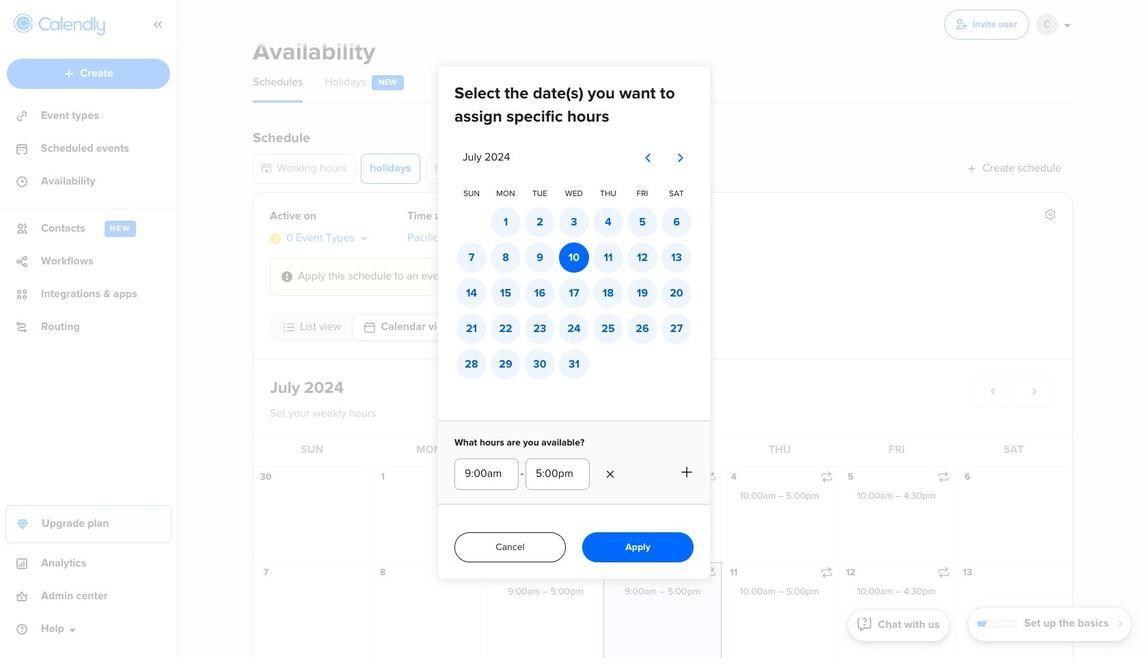 Task type: locate. For each thing, give the bounding box(es) containing it.
monday 1 element
[[503, 217, 508, 228]]

status
[[463, 150, 510, 166]]

friday 5 element
[[639, 217, 646, 228]]

cell left monday 1 element
[[454, 207, 489, 237]]

cell left the friday 12 element
[[591, 243, 625, 273]]

cell left "tuesday 16" element at top
[[489, 278, 523, 308]]

sunday 14 element
[[466, 288, 477, 299]]

tuesday 9 element
[[537, 253, 543, 264]]

cell left tuesday 23 element
[[489, 314, 523, 344]]

thursday 18 element
[[603, 288, 614, 299]]

cell left wednesday 10 element on the top of page
[[523, 243, 557, 273]]

sunday 28 element
[[465, 359, 478, 370]]

wednesday 24 element
[[567, 324, 581, 335]]

tuesday 16 element
[[534, 288, 545, 299]]

cell left wednesday 24 element
[[523, 314, 557, 344]]

cell left friday 19 element
[[591, 278, 625, 308]]

tuesday 2 element
[[537, 217, 543, 228]]

cell left the saturday 6 element
[[625, 207, 659, 237]]

cell
[[454, 207, 489, 237], [489, 207, 523, 237], [523, 207, 557, 237], [557, 207, 591, 237], [591, 207, 625, 237], [625, 207, 659, 237], [659, 207, 694, 237], [454, 243, 489, 273], [489, 243, 523, 273], [523, 243, 557, 273], [557, 243, 591, 273], [591, 243, 625, 273], [625, 243, 659, 273], [659, 243, 694, 273], [454, 278, 489, 308], [489, 278, 523, 308], [523, 278, 557, 308], [557, 278, 591, 308], [591, 278, 625, 308], [625, 278, 659, 308], [659, 278, 694, 308], [454, 314, 489, 344], [489, 314, 523, 344], [523, 314, 557, 344], [557, 314, 591, 344], [591, 314, 625, 344], [625, 314, 659, 344], [659, 314, 694, 344], [454, 349, 489, 379], [489, 349, 523, 379], [523, 349, 557, 379], [557, 349, 591, 379]]

cell left the tuesday 9 element
[[489, 243, 523, 273]]

monday 29 element
[[499, 359, 512, 370]]

cell left wednesday 3 element
[[523, 207, 557, 237]]

cell right thursday 18 element
[[625, 278, 659, 308]]

saturday 27 element
[[670, 324, 683, 335]]

saturday 20 element
[[670, 288, 683, 299]]

main navigation element
[[0, 0, 178, 658]]

wednesday 17 element
[[569, 288, 579, 299]]

From text field
[[454, 459, 519, 490]]

cell right tuesday 30 element
[[557, 349, 591, 379]]

cell left monday 15 element
[[454, 278, 489, 308]]

cell right friday 19 element
[[659, 278, 694, 308]]

cell left 'wednesday 31' element
[[523, 349, 557, 379]]

monday 22 element
[[499, 324, 512, 335]]

To text field
[[526, 459, 590, 490]]

cell right thursday 11 element
[[625, 243, 659, 273]]



Task type: describe. For each thing, give the bounding box(es) containing it.
calendly image
[[38, 16, 105, 36]]

saturday 13 element
[[671, 253, 682, 264]]

thursday 25 element
[[602, 324, 615, 335]]

cell left monday 22 element
[[454, 314, 489, 344]]

cell left monday 8 element
[[454, 243, 489, 273]]

wednesday 3 element
[[571, 217, 577, 228]]

cell left friday 5 element
[[591, 207, 625, 237]]

cell right friday 5 element
[[659, 207, 694, 237]]

friday 26 element
[[636, 324, 649, 335]]

monday 8 element
[[502, 253, 509, 264]]

cell left thursday 11 element
[[557, 243, 591, 273]]

cell left wednesday 17 "element"
[[523, 278, 557, 308]]

wednesday 10 element
[[568, 253, 580, 264]]

tuesday 30 element
[[533, 359, 546, 370]]

thursday 4 element
[[605, 217, 611, 228]]

cell left friday 26 element at right
[[591, 314, 625, 344]]

friday 12 element
[[637, 253, 648, 264]]

cell left saturday 27 element
[[625, 314, 659, 344]]

thursday 11 element
[[604, 253, 613, 264]]

cell left thursday 25 element
[[557, 314, 591, 344]]

cell left tuesday 30 element
[[489, 349, 523, 379]]

cell right the friday 12 element
[[659, 243, 694, 273]]

tuesday 23 element
[[533, 324, 546, 335]]

sunday 7 element
[[469, 253, 475, 264]]

cell left the thursday 4 'element'
[[557, 207, 591, 237]]

cell right friday 26 element at right
[[659, 314, 694, 344]]

saturday 6 element
[[673, 217, 680, 228]]

sunday 21 element
[[466, 324, 477, 335]]

monday 15 element
[[500, 288, 511, 299]]

wednesday 31 element
[[569, 359, 579, 370]]

friday 19 element
[[637, 288, 648, 299]]

cell left thursday 18 element
[[557, 278, 591, 308]]

cell left tuesday 2 element
[[489, 207, 523, 237]]

cell left the monday 29 element
[[454, 349, 489, 379]]



Task type: vqa. For each thing, say whether or not it's contained in the screenshot.
2nd to text field from the top
no



